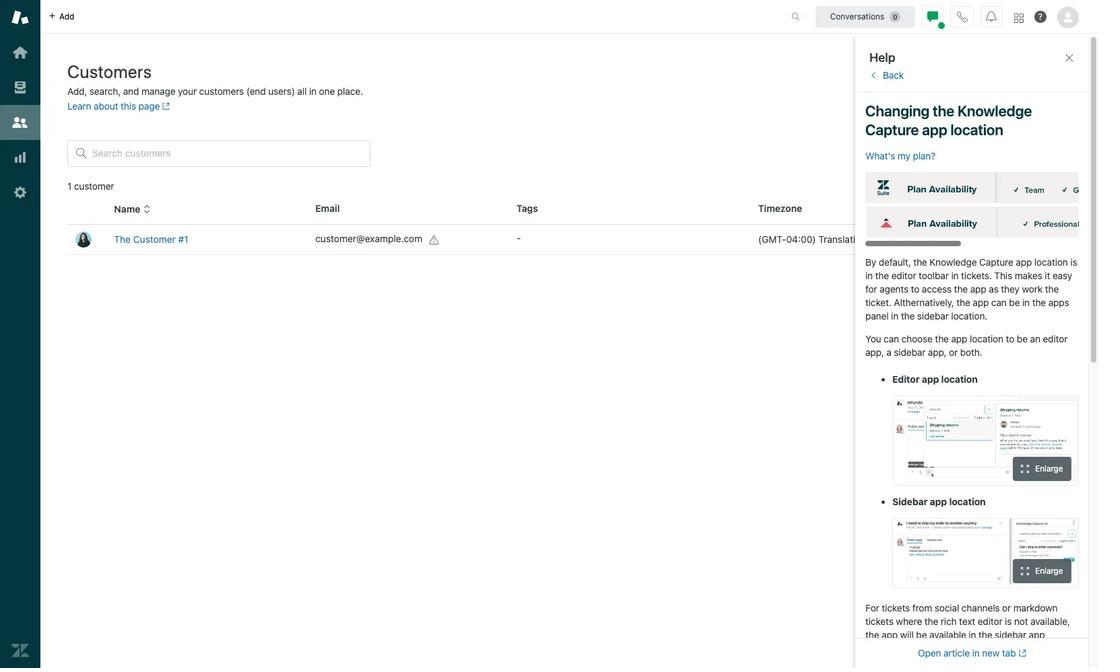 Task type: locate. For each thing, give the bounding box(es) containing it.
Search customers field
[[92, 148, 362, 160]]

1
[[67, 181, 72, 192]]

missing:
[[869, 234, 905, 245]]

add
[[59, 11, 74, 21]]

#1
[[178, 234, 188, 245]]

us-
[[922, 234, 939, 245]]

search,
[[89, 86, 121, 97]]

email
[[315, 203, 340, 214]]

(gmt-
[[758, 234, 786, 245]]

(gmt-04:00) translation missing: en-us-x-1.txt.timezone.america_new_york
[[758, 234, 1093, 245]]

customers add, search, and manage your customers (end users) all in one place.
[[67, 61, 363, 97]]

zendesk image
[[11, 643, 29, 660]]

notifications image
[[986, 11, 997, 22]]

last
[[960, 203, 979, 215]]

get help image
[[1035, 11, 1047, 23]]

tags
[[517, 203, 538, 214]]

updated
[[981, 203, 1019, 215]]

the customer #1 link
[[114, 234, 188, 245]]

zendesk support image
[[11, 9, 29, 26]]

admin image
[[11, 184, 29, 201]]

translation
[[819, 234, 866, 245]]

customer
[[74, 181, 114, 192]]

en-
[[907, 234, 922, 245]]

today 09:58
[[960, 234, 1014, 245]]

and
[[123, 86, 139, 97]]

-
[[517, 232, 521, 244]]

all
[[297, 86, 307, 97]]

learn
[[67, 100, 91, 112]]

customers image
[[11, 114, 29, 131]]

timezone
[[758, 203, 802, 214]]

conversations
[[830, 11, 885, 21]]

views image
[[11, 79, 29, 96]]

your
[[178, 86, 197, 97]]

customer
[[133, 234, 176, 245]]

button displays agent's chat status as online. image
[[928, 11, 938, 22]]

unverified email image
[[429, 235, 440, 246]]

x-
[[939, 234, 948, 245]]

about
[[94, 100, 118, 112]]

09:58
[[988, 234, 1014, 245]]

add,
[[67, 86, 87, 97]]

(end
[[246, 86, 266, 97]]

the
[[114, 234, 131, 245]]



Task type: vqa. For each thing, say whether or not it's contained in the screenshot.
Conversations button
yes



Task type: describe. For each thing, give the bounding box(es) containing it.
04:00)
[[786, 234, 816, 245]]

main element
[[0, 0, 40, 669]]

manage
[[141, 86, 175, 97]]

1.txt.timezone.america_new_york
[[948, 234, 1093, 245]]

zendesk products image
[[1014, 13, 1024, 23]]

in
[[309, 86, 317, 97]]

1 customer
[[67, 181, 114, 192]]

learn about this page
[[67, 100, 160, 112]]

customers
[[67, 61, 152, 82]]

add button
[[40, 0, 83, 33]]

place.
[[337, 86, 363, 97]]

customers
[[199, 86, 244, 97]]

learn about this page link
[[67, 100, 170, 112]]

(opens in a new tab) image
[[160, 103, 170, 111]]

conversations button
[[816, 6, 915, 27]]

name
[[114, 203, 140, 215]]

today
[[960, 234, 986, 245]]

name button
[[114, 203, 151, 216]]

one
[[319, 86, 335, 97]]

users)
[[268, 86, 295, 97]]

reporting image
[[11, 149, 29, 166]]

get started image
[[11, 44, 29, 61]]

customer@example.com
[[315, 233, 423, 245]]

last updated
[[960, 203, 1019, 215]]

the customer #1
[[114, 234, 188, 245]]

last updated button
[[960, 203, 1030, 216]]

this
[[121, 100, 136, 112]]

page
[[139, 100, 160, 112]]



